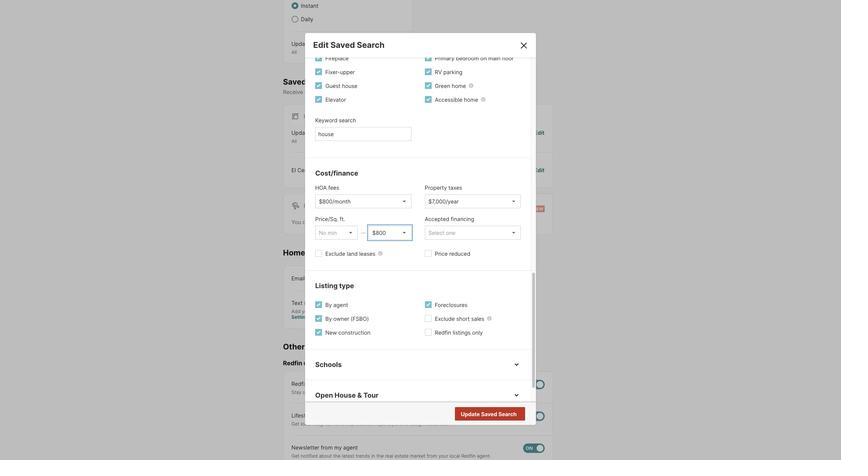 Task type: locate. For each thing, give the bounding box(es) containing it.
sales
[[471, 316, 484, 322]]

1 vertical spatial types
[[312, 130, 326, 136]]

0 horizontal spatial to
[[310, 390, 314, 395]]

0 horizontal spatial the
[[333, 454, 341, 459]]

edit for 2nd edit button from the bottom
[[534, 130, 545, 136]]

1 all from the top
[[291, 49, 297, 55]]

0 horizontal spatial in
[[347, 309, 351, 314]]

all
[[291, 49, 297, 55], [291, 138, 297, 144]]

1 edit button from the top
[[534, 129, 545, 144]]

list box
[[315, 195, 411, 208], [425, 195, 521, 208], [315, 226, 358, 240], [369, 226, 411, 240], [425, 226, 521, 240]]

1 horizontal spatial searches
[[348, 219, 372, 226]]

1 vertical spatial get
[[291, 454, 299, 459]]

agent up owner at the bottom left
[[333, 302, 348, 309]]

number
[[328, 309, 345, 314]]

home for accessible home
[[464, 96, 478, 103]]

0 vertical spatial get
[[291, 422, 299, 427]]

0 horizontal spatial searches
[[308, 77, 344, 87]]

0 vertical spatial for
[[304, 113, 314, 120]]

exclude for exclude short sales
[[435, 316, 455, 322]]

redfin listings only
[[435, 330, 483, 336]]

for
[[415, 219, 422, 226]]

0 vertical spatial exclude
[[325, 251, 345, 257]]

search inside the saved searches receive timely notifications based on your preferred search filters.
[[418, 89, 435, 96]]

settings
[[291, 315, 311, 320]]

1 vertical spatial by
[[325, 316, 332, 322]]

primary
[[435, 55, 454, 62]]

0 vertical spatial edit button
[[534, 129, 545, 144]]

get inside lifestyle & tips get local insights, home improvement tips, style and design resources.
[[291, 422, 299, 427]]

home right insights,
[[332, 422, 345, 427]]

0 vertical spatial local
[[301, 422, 311, 427]]

1 vertical spatial .
[[311, 315, 312, 320]]

search up the e.g. office, balcony, modern text field
[[339, 117, 356, 124]]

in right trends
[[371, 454, 375, 459]]

by
[[325, 302, 332, 309], [325, 316, 332, 322]]

0 horizontal spatial on
[[327, 390, 332, 395]]

my
[[334, 445, 342, 451]]

update
[[291, 40, 310, 47], [291, 130, 310, 136], [461, 411, 480, 418]]

exclude short sales
[[435, 316, 484, 322]]

1 vertical spatial all
[[291, 138, 297, 144]]

searches down fixer-
[[308, 77, 344, 87]]

1 vertical spatial &
[[314, 413, 318, 420]]

with
[[485, 390, 494, 395]]

for left rent
[[304, 203, 314, 209]]

for sale
[[304, 113, 329, 120]]

sale
[[316, 113, 329, 120]]

date
[[315, 390, 326, 395]]

1 vertical spatial search
[[339, 117, 356, 124]]

1 vertical spatial agent
[[343, 445, 358, 451]]

for rent
[[304, 203, 330, 209]]

1 horizontal spatial on
[[372, 89, 378, 96]]

0 vertical spatial home
[[452, 83, 466, 89]]

—
[[361, 230, 366, 236]]

redfin inside edit saved search dialog
[[435, 330, 451, 336]]

1 horizontal spatial search
[[498, 411, 517, 418]]

0 vertical spatial search
[[418, 89, 435, 96]]

None checkbox
[[523, 380, 545, 390], [523, 412, 545, 422], [523, 380, 545, 390], [523, 412, 545, 422]]

list box up financing
[[425, 195, 521, 208]]

& left tour
[[357, 392, 362, 400]]

only
[[472, 330, 483, 336]]

edit inside dialog
[[313, 40, 329, 50]]

agent inside edit saved search dialog
[[333, 302, 348, 309]]

list box for hoa fees
[[315, 195, 411, 208]]

construction
[[338, 330, 370, 336]]

0 horizontal spatial local
[[301, 422, 311, 427]]

0 horizontal spatial &
[[314, 413, 318, 420]]

0 vertical spatial search
[[357, 40, 385, 50]]

list box for accepted financing
[[425, 226, 521, 240]]

2 vertical spatial update
[[461, 411, 480, 418]]

types up fireplace
[[312, 40, 326, 47]]

. down add your phone number in
[[311, 315, 312, 320]]

redfin for redfin updates
[[283, 360, 302, 367]]

how
[[396, 390, 405, 395]]

0 vertical spatial searches
[[308, 77, 344, 87]]

on for searches
[[372, 89, 378, 96]]

get down lifestyle
[[291, 422, 299, 427]]

1 vertical spatial exclude
[[435, 316, 455, 322]]

exclude left land
[[325, 251, 345, 257]]

type
[[339, 282, 354, 290]]

get down newsletter
[[291, 454, 299, 459]]

home up accessible home
[[452, 83, 466, 89]]

home inside lifestyle & tips get local insights, home improvement tips, style and design resources.
[[332, 422, 345, 427]]

from up about
[[321, 445, 333, 451]]

2 to from the left
[[407, 390, 411, 395]]

1 vertical spatial edit button
[[534, 166, 545, 174]]

new construction
[[325, 330, 370, 336]]

redfin news stay up to date on redfin's tools and features, how to buy or sell a home, and connect with an agent.
[[291, 381, 517, 395]]

1 horizontal spatial agent.
[[503, 390, 517, 395]]

2 vertical spatial on
[[327, 390, 332, 395]]

1 by from the top
[[325, 302, 332, 309]]

1 horizontal spatial exclude
[[435, 316, 455, 322]]

green
[[435, 83, 450, 89]]

the left real
[[376, 454, 384, 459]]

0 vertical spatial edit
[[313, 40, 329, 50]]

add
[[291, 309, 300, 314]]

on for news
[[327, 390, 332, 395]]

for for for sale
[[304, 113, 314, 120]]

0 vertical spatial all
[[291, 49, 297, 55]]

from right market
[[427, 454, 437, 459]]

ft.
[[340, 216, 345, 223]]

2 horizontal spatial your
[[438, 454, 448, 459]]

in up by owner (fsbo) at the bottom left of the page
[[347, 309, 351, 314]]

0 horizontal spatial your
[[302, 309, 312, 314]]

home
[[452, 83, 466, 89], [464, 96, 478, 103], [332, 422, 345, 427]]

0 vertical spatial on
[[480, 55, 487, 62]]

.
[[441, 219, 442, 226], [311, 315, 312, 320]]

0 horizontal spatial from
[[321, 445, 333, 451]]

search inside button
[[498, 411, 517, 418]]

search inside dialog
[[339, 117, 356, 124]]

1 vertical spatial local
[[450, 454, 460, 459]]

on inside the saved searches receive timely notifications based on your preferred search filters.
[[372, 89, 378, 96]]

tour
[[363, 392, 379, 400]]

the
[[333, 454, 341, 459], [376, 454, 384, 459]]

to right up
[[310, 390, 314, 395]]

1 get from the top
[[291, 422, 299, 427]]

for left sale
[[304, 113, 314, 120]]

saved inside button
[[481, 411, 497, 418]]

on right date
[[327, 390, 332, 395]]

notified
[[301, 454, 318, 459]]

price reduced
[[435, 251, 470, 257]]

update saved search
[[461, 411, 517, 418]]

0 vertical spatial by
[[325, 302, 332, 309]]

types down keyword
[[312, 130, 326, 136]]

and right tools
[[365, 390, 373, 395]]

agent.
[[503, 390, 517, 395], [477, 454, 491, 459]]

0 horizontal spatial search
[[357, 40, 385, 50]]

1 vertical spatial in
[[371, 454, 375, 459]]

0 vertical spatial update types all
[[291, 40, 326, 55]]

on inside redfin news stay up to date on redfin's tools and features, how to buy or sell a home, and connect with an agent.
[[327, 390, 332, 395]]

1 horizontal spatial your
[[379, 89, 391, 96]]

your right market
[[438, 454, 448, 459]]

2 get from the top
[[291, 454, 299, 459]]

instant
[[301, 2, 318, 9]]

sell
[[428, 390, 435, 395]]

2 by from the top
[[325, 316, 332, 322]]

price
[[435, 251, 448, 257]]

list box down financing
[[425, 226, 521, 240]]

on
[[480, 55, 487, 62], [372, 89, 378, 96], [327, 390, 332, 395]]

2 vertical spatial your
[[438, 454, 448, 459]]

update types all down the daily
[[291, 40, 326, 55]]

and right style
[[399, 422, 408, 427]]

saved inside the saved searches receive timely notifications based on your preferred search filters.
[[283, 77, 306, 87]]

2 horizontal spatial on
[[480, 55, 487, 62]]

filters.
[[436, 89, 452, 96]]

0 vertical spatial types
[[312, 40, 326, 47]]

2 vertical spatial home
[[332, 422, 345, 427]]

fireplace
[[325, 55, 349, 62]]

. left financing
[[441, 219, 442, 226]]

1 vertical spatial from
[[427, 454, 437, 459]]

edit saved search element
[[313, 40, 511, 50]]

0 vertical spatial &
[[357, 392, 362, 400]]

all up el
[[291, 138, 297, 144]]

on right 'based'
[[372, 89, 378, 96]]

exclude for exclude land leases
[[325, 251, 345, 257]]

& left tips
[[314, 413, 318, 420]]

1 horizontal spatial in
[[371, 454, 375, 459]]

0 vertical spatial in
[[347, 309, 351, 314]]

agent up latest
[[343, 445, 358, 451]]

0 horizontal spatial search
[[339, 117, 356, 124]]

1 vertical spatial update
[[291, 130, 310, 136]]

1 vertical spatial agent.
[[477, 454, 491, 459]]

0 vertical spatial agent
[[333, 302, 348, 309]]

2 all from the top
[[291, 138, 297, 144]]

to left buy
[[407, 390, 411, 395]]

features,
[[375, 390, 395, 395]]

newsletter
[[291, 445, 319, 451]]

update types all down the for sale
[[291, 130, 326, 144]]

home right accessible
[[464, 96, 478, 103]]

taxes
[[448, 184, 462, 191]]

property
[[425, 184, 447, 191]]

price/sq.
[[315, 216, 338, 223]]

redfin inside redfin news stay up to date on redfin's tools and features, how to buy or sell a home, and connect with an agent.
[[291, 381, 308, 388]]

0 horizontal spatial .
[[311, 315, 312, 320]]

on inside edit saved search dialog
[[480, 55, 487, 62]]

update down connect
[[461, 411, 480, 418]]

redfin for redfin listings only
[[435, 330, 451, 336]]

latest
[[342, 454, 354, 459]]

update down the for sale
[[291, 130, 310, 136]]

owner
[[333, 316, 349, 322]]

fixer-
[[325, 69, 340, 75]]

resources.
[[425, 422, 449, 427]]

list box up "you can create saved searches while searching for rentals ."
[[315, 195, 411, 208]]

1 vertical spatial for
[[304, 203, 314, 209]]

guest
[[325, 83, 340, 89]]

1 for from the top
[[304, 113, 314, 120]]

0 vertical spatial .
[[441, 219, 442, 226]]

price/sq. ft.
[[315, 216, 345, 223]]

1 to from the left
[[310, 390, 314, 395]]

0 horizontal spatial exclude
[[325, 251, 345, 257]]

your left preferred
[[379, 89, 391, 96]]

1 horizontal spatial search
[[418, 89, 435, 96]]

(sms)
[[304, 300, 320, 307]]

on left 'main'
[[480, 55, 487, 62]]

exclude land leases
[[325, 251, 375, 257]]

no results
[[490, 412, 516, 418]]

foreclosures
[[435, 302, 467, 309]]

the down my
[[333, 454, 341, 459]]

&
[[357, 392, 362, 400], [314, 413, 318, 420]]

2 vertical spatial edit
[[534, 167, 545, 174]]

1 vertical spatial on
[[372, 89, 378, 96]]

1 horizontal spatial local
[[450, 454, 460, 459]]

account settings link
[[291, 309, 372, 320]]

0 horizontal spatial agent.
[[477, 454, 491, 459]]

all down daily option
[[291, 49, 297, 55]]

and right home,
[[456, 390, 464, 395]]

open
[[315, 392, 333, 400]]

redfin
[[435, 330, 451, 336], [283, 360, 302, 367], [291, 381, 308, 388], [461, 454, 476, 459]]

search left green
[[418, 89, 435, 96]]

estate
[[395, 454, 409, 459]]

1 vertical spatial edit
[[534, 130, 545, 136]]

1 horizontal spatial to
[[407, 390, 411, 395]]

Daily radio
[[291, 16, 298, 23]]

update types all
[[291, 40, 326, 55], [291, 130, 326, 144]]

fixer-upper
[[325, 69, 355, 75]]

exclude down foreclosures
[[435, 316, 455, 322]]

1 vertical spatial search
[[498, 411, 517, 418]]

1 horizontal spatial the
[[376, 454, 384, 459]]

an
[[496, 390, 501, 395]]

test
[[316, 167, 327, 174]]

searches up —
[[348, 219, 372, 226]]

1 vertical spatial searches
[[348, 219, 372, 226]]

text (sms)
[[291, 300, 320, 307]]

upper
[[340, 69, 355, 75]]

1 horizontal spatial &
[[357, 392, 362, 400]]

rentals
[[423, 219, 441, 226]]

2 for from the top
[[304, 203, 314, 209]]

tours
[[307, 248, 327, 258]]

1 horizontal spatial and
[[399, 422, 408, 427]]

None checkbox
[[523, 444, 545, 454]]

1 vertical spatial home
[[464, 96, 478, 103]]

saved
[[331, 40, 355, 50], [283, 77, 306, 87], [331, 219, 347, 226], [481, 411, 497, 418]]

0 vertical spatial agent.
[[503, 390, 517, 395]]

1 vertical spatial update types all
[[291, 130, 326, 144]]

your
[[379, 89, 391, 96], [302, 309, 312, 314], [438, 454, 448, 459]]

timely
[[305, 89, 320, 96]]

fees
[[328, 184, 339, 191]]

your up settings
[[302, 309, 312, 314]]

1 types from the top
[[312, 40, 326, 47]]

news
[[309, 381, 323, 388]]

update down daily option
[[291, 40, 310, 47]]

agent. inside newsletter from my agent get notified about the latest trends in the real estate market from your local redfin agent.
[[477, 454, 491, 459]]

0 vertical spatial your
[[379, 89, 391, 96]]

edit saved search dialog
[[305, 0, 536, 442]]

home for green home
[[452, 83, 466, 89]]

el
[[291, 167, 296, 174]]

update saved search button
[[455, 408, 525, 421]]

& inside lifestyle & tips get local insights, home improvement tips, style and design resources.
[[314, 413, 318, 420]]

edit for 1st edit button from the bottom of the page
[[534, 167, 545, 174]]

hoa fees
[[315, 184, 339, 191]]



Task type: vqa. For each thing, say whether or not it's contained in the screenshot.
the bottom "search"
yes



Task type: describe. For each thing, give the bounding box(es) containing it.
add your phone number in
[[291, 309, 352, 314]]

local inside newsletter from my agent get notified about the latest trends in the real estate market from your local redfin agent.
[[450, 454, 460, 459]]

redfin for redfin news stay up to date on redfin's tools and features, how to buy or sell a home, and connect with an agent.
[[291, 381, 308, 388]]

saved searches receive timely notifications based on your preferred search filters.
[[283, 77, 452, 96]]

agent. inside redfin news stay up to date on redfin's tools and features, how to buy or sell a home, and connect with an agent.
[[503, 390, 517, 395]]

1 horizontal spatial from
[[427, 454, 437, 459]]

edit saved search
[[313, 40, 385, 50]]

design
[[409, 422, 424, 427]]

2 types from the top
[[312, 130, 326, 136]]

2 horizontal spatial and
[[456, 390, 464, 395]]

insights,
[[312, 422, 331, 427]]

local inside lifestyle & tips get local insights, home improvement tips, style and design resources.
[[301, 422, 311, 427]]

searching
[[388, 219, 413, 226]]

home,
[[441, 390, 454, 395]]

edit for edit saved search
[[313, 40, 329, 50]]

el cerrito test 1
[[291, 167, 331, 174]]

other
[[283, 342, 305, 352]]

0 vertical spatial from
[[321, 445, 333, 451]]

leases
[[359, 251, 375, 257]]

land
[[347, 251, 358, 257]]

list box for property taxes
[[425, 195, 521, 208]]

e.g. office, balcony, modern text field
[[318, 131, 408, 138]]

Instant radio
[[291, 2, 298, 9]]

no results button
[[481, 408, 524, 422]]

guest house
[[325, 83, 357, 89]]

about
[[319, 454, 332, 459]]

0 horizontal spatial and
[[365, 390, 373, 395]]

email
[[291, 275, 305, 282]]

bedroom
[[456, 55, 479, 62]]

newsletter from my agent get notified about the latest trends in the real estate market from your local redfin agent.
[[291, 445, 491, 459]]

emails
[[307, 342, 331, 352]]

& inside edit saved search dialog
[[357, 392, 362, 400]]

open house & tour
[[315, 392, 379, 400]]

2 edit button from the top
[[534, 166, 545, 174]]

1 update types all from the top
[[291, 40, 326, 55]]

schools link
[[315, 360, 521, 370]]

list box down while
[[369, 226, 411, 240]]

main
[[488, 55, 500, 62]]

market
[[410, 454, 425, 459]]

2 update types all from the top
[[291, 130, 326, 144]]

notifications
[[321, 89, 353, 96]]

keyword
[[315, 117, 337, 124]]

parking
[[443, 69, 462, 75]]

financing
[[451, 216, 474, 223]]

accepted financing
[[425, 216, 474, 223]]

based
[[354, 89, 370, 96]]

no
[[490, 412, 497, 418]]

listing
[[315, 282, 338, 290]]

account
[[352, 309, 372, 314]]

redfin's
[[334, 390, 352, 395]]

listings
[[453, 330, 471, 336]]

rv parking
[[435, 69, 462, 75]]

2 the from the left
[[376, 454, 384, 459]]

rent
[[316, 203, 330, 209]]

tips,
[[377, 422, 386, 427]]

lifestyle
[[291, 413, 313, 420]]

property taxes
[[425, 184, 462, 191]]

style
[[387, 422, 398, 427]]

searches inside the saved searches receive timely notifications based on your preferred search filters.
[[308, 77, 344, 87]]

open house & tour link
[[315, 391, 521, 401]]

preferred
[[392, 89, 416, 96]]

cerrito
[[297, 167, 315, 174]]

new
[[325, 330, 337, 336]]

green home
[[435, 83, 466, 89]]

list box down ft.
[[315, 226, 358, 240]]

floor
[[502, 55, 514, 62]]

for for for rent
[[304, 203, 314, 209]]

up
[[303, 390, 308, 395]]

while
[[373, 219, 387, 226]]

update inside update saved search button
[[461, 411, 480, 418]]

tools
[[353, 390, 364, 395]]

elevator
[[325, 96, 346, 103]]

you
[[291, 219, 301, 226]]

short
[[456, 316, 470, 322]]

improvement
[[346, 422, 375, 427]]

accessible home
[[435, 96, 478, 103]]

search for update saved search
[[498, 411, 517, 418]]

(fsbo)
[[351, 316, 369, 322]]

get inside newsletter from my agent get notified about the latest trends in the real estate market from your local redfin agent.
[[291, 454, 299, 459]]

or
[[422, 390, 427, 395]]

trends
[[356, 454, 370, 459]]

1 horizontal spatial .
[[441, 219, 442, 226]]

agent inside newsletter from my agent get notified about the latest trends in the real estate market from your local redfin agent.
[[343, 445, 358, 451]]

other emails
[[283, 342, 331, 352]]

1 the from the left
[[333, 454, 341, 459]]

tips
[[319, 413, 329, 420]]

daily
[[301, 16, 313, 23]]

create
[[313, 219, 329, 226]]

phone
[[313, 309, 327, 314]]

your inside the saved searches receive timely notifications based on your preferred search filters.
[[379, 89, 391, 96]]

can
[[302, 219, 312, 226]]

your inside newsletter from my agent get notified about the latest trends in the real estate market from your local redfin agent.
[[438, 454, 448, 459]]

results
[[498, 412, 516, 418]]

search for edit saved search
[[357, 40, 385, 50]]

by for by owner (fsbo)
[[325, 316, 332, 322]]

keyword search
[[315, 117, 356, 124]]

1 vertical spatial your
[[302, 309, 312, 314]]

by owner (fsbo)
[[325, 316, 369, 322]]

redfin inside newsletter from my agent get notified about the latest trends in the real estate market from your local redfin agent.
[[461, 454, 476, 459]]

connect
[[466, 390, 484, 395]]

in inside newsletter from my agent get notified about the latest trends in the real estate market from your local redfin agent.
[[371, 454, 375, 459]]

by for by agent
[[325, 302, 332, 309]]

and inside lifestyle & tips get local insights, home improvement tips, style and design resources.
[[399, 422, 408, 427]]

primary bedroom on main floor
[[435, 55, 514, 62]]

redfin updates
[[283, 360, 328, 367]]

0 vertical spatial update
[[291, 40, 310, 47]]

buy
[[412, 390, 421, 395]]

lifestyle & tips get local insights, home improvement tips, style and design resources.
[[291, 413, 449, 427]]

updates
[[304, 360, 328, 367]]



